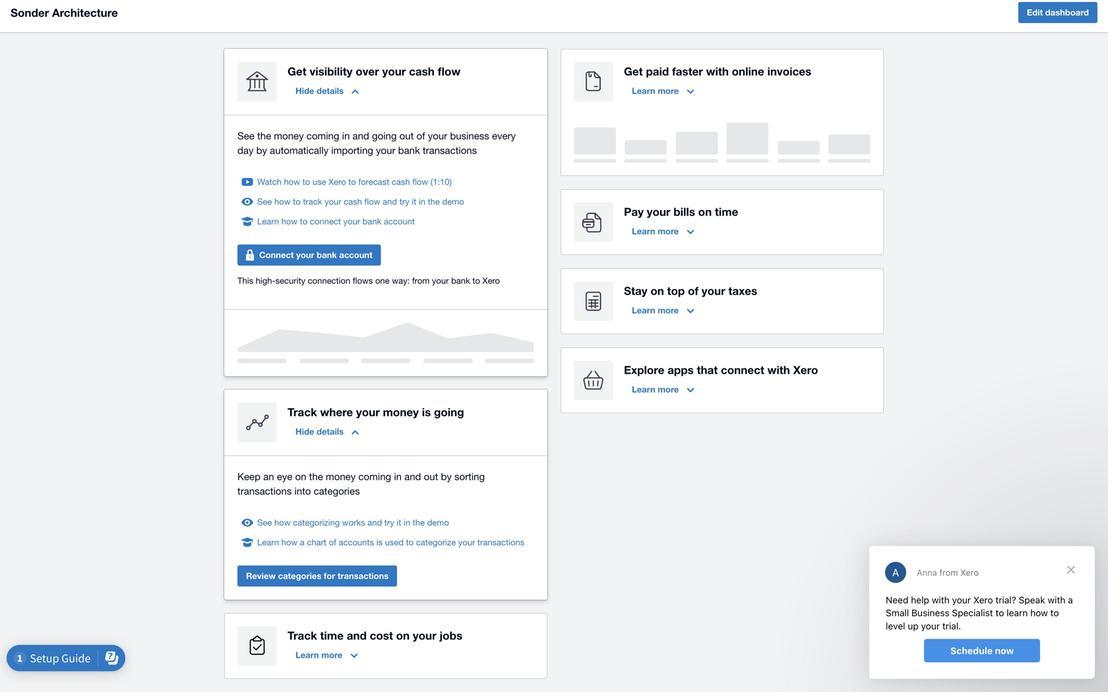 Task type: vqa. For each thing, say whether or not it's contained in the screenshot.
the Red at left
no



Task type: locate. For each thing, give the bounding box(es) containing it.
more down apps
[[658, 385, 679, 395]]

flow
[[438, 65, 461, 78], [413, 177, 428, 187], [365, 197, 380, 207]]

money
[[274, 130, 304, 142], [383, 406, 419, 419], [326, 471, 356, 483]]

and inside "link"
[[368, 518, 382, 528]]

1 vertical spatial categories
[[278, 571, 322, 582]]

time left cost
[[320, 629, 344, 643]]

(1:10)
[[431, 177, 452, 187]]

on
[[699, 205, 712, 218], [651, 284, 664, 298], [295, 471, 306, 483], [396, 629, 410, 643]]

to right used
[[406, 538, 414, 548]]

1 track from the top
[[288, 406, 317, 419]]

one
[[375, 276, 390, 286]]

cash down 'watch how to use xero to forecast cash flow (1:10)' link
[[344, 197, 362, 207]]

2 vertical spatial see
[[257, 518, 272, 528]]

see
[[238, 130, 255, 142], [257, 197, 272, 207], [257, 518, 272, 528]]

0 horizontal spatial xero
[[329, 177, 346, 187]]

learn more button down "top"
[[624, 300, 702, 321]]

1 vertical spatial try
[[385, 518, 394, 528]]

the up automatically
[[257, 130, 271, 142]]

1 horizontal spatial out
[[424, 471, 438, 483]]

1 horizontal spatial money
[[326, 471, 356, 483]]

of
[[417, 130, 425, 142], [688, 284, 699, 298], [329, 538, 336, 548]]

the inside keep an eye on the money coming in and out by sorting transactions into categories
[[309, 471, 323, 483]]

on right cost
[[396, 629, 410, 643]]

categories inside keep an eye on the money coming in and out by sorting transactions into categories
[[314, 486, 360, 497]]

1 vertical spatial coming
[[359, 471, 391, 483]]

and left 'sorting'
[[405, 471, 421, 483]]

connect right that
[[721, 364, 765, 377]]

0 vertical spatial coming
[[307, 130, 339, 142]]

0 horizontal spatial flow
[[365, 197, 380, 207]]

time right bills
[[715, 205, 739, 218]]

account down the see how to track your cash flow and try it in the demo link
[[384, 216, 415, 227]]

demo
[[442, 197, 464, 207], [427, 518, 449, 528]]

2 vertical spatial flow
[[365, 197, 380, 207]]

1 vertical spatial flow
[[413, 177, 428, 187]]

banking icon image
[[238, 62, 277, 102]]

cash right the forecast
[[392, 177, 410, 187]]

hide right track money icon
[[296, 427, 314, 437]]

it inside "link"
[[397, 518, 401, 528]]

1 vertical spatial is
[[376, 538, 383, 548]]

1 vertical spatial going
[[434, 406, 464, 419]]

track
[[303, 197, 322, 207]]

connect down 'track'
[[310, 216, 341, 227]]

0 vertical spatial hide details
[[296, 86, 344, 96]]

more down pay your bills on time
[[658, 226, 679, 237]]

by
[[256, 145, 267, 156], [441, 471, 452, 483]]

1 vertical spatial of
[[688, 284, 699, 298]]

your
[[382, 65, 406, 78], [428, 130, 447, 142], [376, 145, 396, 156], [325, 197, 342, 207], [647, 205, 671, 218], [343, 216, 360, 227], [296, 250, 314, 260], [432, 276, 449, 286], [702, 284, 726, 298], [356, 406, 380, 419], [458, 538, 475, 548], [413, 629, 437, 643]]

to down 'track'
[[300, 216, 308, 227]]

learn more button for time
[[288, 645, 366, 666]]

out left 'sorting'
[[424, 471, 438, 483]]

hide details for visibility
[[296, 86, 344, 96]]

1 horizontal spatial coming
[[359, 471, 391, 483]]

learn down pay
[[632, 226, 656, 237]]

0 vertical spatial hide details button
[[288, 80, 367, 102]]

with
[[706, 65, 729, 78], [768, 364, 790, 377]]

1 vertical spatial it
[[397, 518, 401, 528]]

learn how to connect your bank account link
[[257, 215, 415, 228]]

1 vertical spatial with
[[768, 364, 790, 377]]

0 vertical spatial track
[[288, 406, 317, 419]]

1 horizontal spatial try
[[400, 197, 410, 207]]

connect your bank account link
[[238, 245, 381, 266]]

how
[[284, 177, 300, 187], [274, 197, 291, 207], [281, 216, 298, 227], [274, 518, 291, 528], [281, 538, 298, 548]]

money up automatically
[[274, 130, 304, 142]]

on right bills
[[699, 205, 712, 218]]

see for see how categorizing works and try it in the demo
[[257, 518, 272, 528]]

categories
[[314, 486, 360, 497], [278, 571, 322, 582]]

cash right over
[[409, 65, 435, 78]]

watch how to use xero to forecast cash flow (1:10)
[[257, 177, 452, 187]]

0 horizontal spatial connect
[[310, 216, 341, 227]]

0 vertical spatial hide
[[296, 86, 314, 96]]

the inside "see the money coming in and going out of your business every day by automatically importing your bank transactions"
[[257, 130, 271, 142]]

use
[[313, 177, 326, 187]]

0 horizontal spatial it
[[397, 518, 401, 528]]

1 horizontal spatial of
[[417, 130, 425, 142]]

1 vertical spatial xero
[[483, 276, 500, 286]]

high-
[[256, 276, 276, 286]]

over
[[356, 65, 379, 78]]

see inside "link"
[[257, 518, 272, 528]]

more for apps
[[658, 385, 679, 395]]

by left 'sorting'
[[441, 471, 452, 483]]

1 horizontal spatial xero
[[483, 276, 500, 286]]

going
[[372, 130, 397, 142], [434, 406, 464, 419]]

2 hide from the top
[[296, 427, 314, 437]]

0 vertical spatial is
[[422, 406, 431, 419]]

0 vertical spatial flow
[[438, 65, 461, 78]]

learn down explore
[[632, 385, 656, 395]]

hide details button down 'visibility' in the left top of the page
[[288, 80, 367, 102]]

coming up automatically
[[307, 130, 339, 142]]

more down track time and cost on your jobs
[[321, 651, 343, 661]]

1 get from the left
[[288, 65, 307, 78]]

details down where
[[317, 427, 344, 437]]

visibility
[[310, 65, 353, 78]]

how for see how categorizing works and try it in the demo
[[274, 518, 291, 528]]

1 vertical spatial account
[[339, 250, 373, 260]]

transactions inside "see the money coming in and going out of your business every day by automatically importing your bank transactions"
[[423, 145, 477, 156]]

your right over
[[382, 65, 406, 78]]

1 vertical spatial by
[[441, 471, 452, 483]]

1 vertical spatial track
[[288, 629, 317, 643]]

see how categorizing works and try it in the demo
[[257, 518, 449, 528]]

1 horizontal spatial flow
[[413, 177, 428, 187]]

an
[[263, 471, 274, 483]]

hide
[[296, 86, 314, 96], [296, 427, 314, 437]]

1 vertical spatial see
[[257, 197, 272, 207]]

learn down "paid"
[[632, 86, 656, 96]]

more for on
[[658, 306, 679, 316]]

0 vertical spatial by
[[256, 145, 267, 156]]

and inside keep an eye on the money coming in and out by sorting transactions into categories
[[405, 471, 421, 483]]

your right where
[[356, 406, 380, 419]]

0 horizontal spatial going
[[372, 130, 397, 142]]

by right day
[[256, 145, 267, 156]]

of right "top"
[[688, 284, 699, 298]]

2 track from the top
[[288, 629, 317, 643]]

more
[[658, 86, 679, 96], [658, 226, 679, 237], [658, 306, 679, 316], [658, 385, 679, 395], [321, 651, 343, 661]]

0 horizontal spatial money
[[274, 130, 304, 142]]

paid
[[646, 65, 669, 78]]

try
[[400, 197, 410, 207], [385, 518, 394, 528]]

1 vertical spatial hide details
[[296, 427, 344, 437]]

edit dashboard button
[[1019, 2, 1098, 23]]

hide details button
[[288, 80, 367, 102], [288, 422, 367, 443]]

out left business on the left of the page
[[400, 130, 414, 142]]

it
[[412, 197, 417, 207], [397, 518, 401, 528]]

hide for track
[[296, 427, 314, 437]]

and up 'importing'
[[353, 130, 369, 142]]

categories left the for
[[278, 571, 322, 582]]

1 hide from the top
[[296, 86, 314, 96]]

1 vertical spatial money
[[383, 406, 419, 419]]

learn how a chart of accounts is used to categorize your transactions link
[[257, 536, 525, 550]]

1 vertical spatial hide
[[296, 427, 314, 437]]

try up learn how a chart of accounts is used to categorize your transactions
[[385, 518, 394, 528]]

and right works
[[368, 518, 382, 528]]

categories right into
[[314, 486, 360, 497]]

try inside "link"
[[385, 518, 394, 528]]

1 vertical spatial hide details button
[[288, 422, 367, 443]]

learn more down stay
[[632, 306, 679, 316]]

0 vertical spatial account
[[384, 216, 415, 227]]

cost
[[370, 629, 393, 643]]

0 vertical spatial out
[[400, 130, 414, 142]]

of inside "see the money coming in and going out of your business every day by automatically importing your bank transactions"
[[417, 130, 425, 142]]

learn more down track time and cost on your jobs
[[296, 651, 343, 661]]

bank up connection
[[317, 250, 337, 260]]

get for get paid faster with online invoices
[[624, 65, 643, 78]]

2 vertical spatial money
[[326, 471, 356, 483]]

add-ons icon image
[[574, 361, 614, 401]]

hide details down where
[[296, 427, 344, 437]]

learn more button down pay your bills on time
[[624, 221, 702, 242]]

1 hide details button from the top
[[288, 80, 367, 102]]

your up learn how to connect your bank account
[[325, 197, 342, 207]]

bank right 'importing'
[[398, 145, 420, 156]]

your left business on the left of the page
[[428, 130, 447, 142]]

0 vertical spatial money
[[274, 130, 304, 142]]

0 horizontal spatial is
[[376, 538, 383, 548]]

out inside "see the money coming in and going out of your business every day by automatically importing your bank transactions"
[[400, 130, 414, 142]]

0 vertical spatial categories
[[314, 486, 360, 497]]

1 details from the top
[[317, 86, 344, 96]]

0 horizontal spatial try
[[385, 518, 394, 528]]

get for get visibility over your cash flow
[[288, 65, 307, 78]]

demo up categorize
[[427, 518, 449, 528]]

0 vertical spatial connect
[[310, 216, 341, 227]]

learn more for paid
[[632, 86, 679, 96]]

in
[[342, 130, 350, 142], [419, 197, 426, 207], [394, 471, 402, 483], [404, 518, 410, 528]]

bank inside learn how to connect your bank account link
[[363, 216, 382, 227]]

2 vertical spatial of
[[329, 538, 336, 548]]

learn more for your
[[632, 226, 679, 237]]

see up day
[[238, 130, 255, 142]]

explore
[[624, 364, 665, 377]]

0 vertical spatial try
[[400, 197, 410, 207]]

connect your bank account
[[259, 250, 373, 260]]

2 horizontal spatial money
[[383, 406, 419, 419]]

try down 'watch how to use xero to forecast cash flow (1:10)' link
[[400, 197, 410, 207]]

get paid faster with online invoices
[[624, 65, 812, 78]]

by inside keep an eye on the money coming in and out by sorting transactions into categories
[[441, 471, 452, 483]]

track left where
[[288, 406, 317, 419]]

it down 'watch how to use xero to forecast cash flow (1:10)' link
[[412, 197, 417, 207]]

learn more
[[632, 86, 679, 96], [632, 226, 679, 237], [632, 306, 679, 316], [632, 385, 679, 395], [296, 651, 343, 661]]

0 horizontal spatial by
[[256, 145, 267, 156]]

details
[[317, 86, 344, 96], [317, 427, 344, 437]]

0 horizontal spatial get
[[288, 65, 307, 78]]

cash
[[409, 65, 435, 78], [392, 177, 410, 187], [344, 197, 362, 207]]

1 hide details from the top
[[296, 86, 344, 96]]

learn for stay on top of your taxes
[[632, 306, 656, 316]]

dialog
[[870, 547, 1095, 680]]

coming inside keep an eye on the money coming in and out by sorting transactions into categories
[[359, 471, 391, 483]]

transactions down business on the left of the page
[[423, 145, 477, 156]]

hide details button for where
[[288, 422, 367, 443]]

1 horizontal spatial get
[[624, 65, 643, 78]]

transactions
[[423, 145, 477, 156], [238, 486, 292, 497], [478, 538, 525, 548], [338, 571, 389, 582]]

and
[[353, 130, 369, 142], [383, 197, 397, 207], [405, 471, 421, 483], [368, 518, 382, 528], [347, 629, 367, 643]]

your right from
[[432, 276, 449, 286]]

more down "top"
[[658, 306, 679, 316]]

learn more button for your
[[624, 221, 702, 242]]

1 horizontal spatial connect
[[721, 364, 765, 377]]

see inside "see the money coming in and going out of your business every day by automatically importing your bank transactions"
[[238, 130, 255, 142]]

more for time
[[321, 651, 343, 661]]

pay
[[624, 205, 644, 218]]

2 get from the left
[[624, 65, 643, 78]]

0 vertical spatial details
[[317, 86, 344, 96]]

get left 'visibility' in the left top of the page
[[288, 65, 307, 78]]

coming up works
[[359, 471, 391, 483]]

0 vertical spatial with
[[706, 65, 729, 78]]

2 hide details from the top
[[296, 427, 344, 437]]

how inside "link"
[[274, 518, 291, 528]]

0 vertical spatial going
[[372, 130, 397, 142]]

0 horizontal spatial coming
[[307, 130, 339, 142]]

how right watch
[[284, 177, 300, 187]]

hide details button down where
[[288, 422, 367, 443]]

works
[[342, 518, 365, 528]]

your right 'importing'
[[376, 145, 396, 156]]

1 horizontal spatial time
[[715, 205, 739, 218]]

how for watch how to use xero to forecast cash flow (1:10)
[[284, 177, 300, 187]]

out
[[400, 130, 414, 142], [424, 471, 438, 483]]

going inside "see the money coming in and going out of your business every day by automatically importing your bank transactions"
[[372, 130, 397, 142]]

how down watch
[[274, 197, 291, 207]]

see down an
[[257, 518, 272, 528]]

1 vertical spatial out
[[424, 471, 438, 483]]

learn more for on
[[632, 306, 679, 316]]

0 horizontal spatial of
[[329, 538, 336, 548]]

in inside keep an eye on the money coming in and out by sorting transactions into categories
[[394, 471, 402, 483]]

the
[[257, 130, 271, 142], [428, 197, 440, 207], [309, 471, 323, 483], [413, 518, 425, 528]]

accounts
[[339, 538, 374, 548]]

of left business on the left of the page
[[417, 130, 425, 142]]

it up used
[[397, 518, 401, 528]]

of right chart
[[329, 538, 336, 548]]

1 horizontal spatial going
[[434, 406, 464, 419]]

learn right projects icon
[[296, 651, 319, 661]]

0 vertical spatial see
[[238, 130, 255, 142]]

more for your
[[658, 226, 679, 237]]

0 horizontal spatial with
[[706, 65, 729, 78]]

2 vertical spatial xero
[[793, 364, 818, 377]]

learn more down "paid"
[[632, 86, 679, 96]]

account
[[384, 216, 415, 227], [339, 250, 373, 260]]

2 vertical spatial cash
[[344, 197, 362, 207]]

1 vertical spatial demo
[[427, 518, 449, 528]]

1 vertical spatial details
[[317, 427, 344, 437]]

coming
[[307, 130, 339, 142], [359, 471, 391, 483]]

used
[[385, 538, 404, 548]]

how left a
[[281, 538, 298, 548]]

connect inside learn how to connect your bank account link
[[310, 216, 341, 227]]

your right categorize
[[458, 538, 475, 548]]

explore apps that connect with xero
[[624, 364, 818, 377]]

hide details button for visibility
[[288, 80, 367, 102]]

transactions right categorize
[[478, 538, 525, 548]]

how up connect
[[281, 216, 298, 227]]

1 vertical spatial connect
[[721, 364, 765, 377]]

0 vertical spatial of
[[417, 130, 425, 142]]

stay
[[624, 284, 648, 298]]

money right where
[[383, 406, 419, 419]]

connect
[[310, 216, 341, 227], [721, 364, 765, 377]]

0 horizontal spatial time
[[320, 629, 344, 643]]

for
[[324, 571, 335, 582]]

track right projects icon
[[288, 629, 317, 643]]

learn more button down apps
[[624, 379, 702, 401]]

learn more button down track time and cost on your jobs
[[288, 645, 366, 666]]

hide details
[[296, 86, 344, 96], [296, 427, 344, 437]]

2 horizontal spatial flow
[[438, 65, 461, 78]]

2 hide details button from the top
[[288, 422, 367, 443]]

learn down stay
[[632, 306, 656, 316]]

money up see how categorizing works and try it in the demo
[[326, 471, 356, 483]]

cash inside the see how to track your cash flow and try it in the demo link
[[344, 197, 362, 207]]

learn more button
[[624, 80, 702, 102], [624, 221, 702, 242], [624, 300, 702, 321], [624, 379, 702, 401], [288, 645, 366, 666]]

1 horizontal spatial by
[[441, 471, 452, 483]]

more down "paid"
[[658, 86, 679, 96]]

2 details from the top
[[317, 427, 344, 437]]

get left "paid"
[[624, 65, 643, 78]]

1 vertical spatial cash
[[392, 177, 410, 187]]

xero
[[329, 177, 346, 187], [483, 276, 500, 286], [793, 364, 818, 377]]

learn more button down "paid"
[[624, 80, 702, 102]]

0 vertical spatial time
[[715, 205, 739, 218]]

account up flows
[[339, 250, 373, 260]]

hide details down 'visibility' in the left top of the page
[[296, 86, 344, 96]]

0 horizontal spatial account
[[339, 250, 373, 260]]

stay on top of your taxes
[[624, 284, 758, 298]]

details down 'visibility' in the left top of the page
[[317, 86, 344, 96]]

1 horizontal spatial it
[[412, 197, 417, 207]]

hide down 'visibility' in the left top of the page
[[296, 86, 314, 96]]

transactions down an
[[238, 486, 292, 497]]

learn more button for on
[[624, 300, 702, 321]]

learn more down explore
[[632, 385, 679, 395]]

0 vertical spatial xero
[[329, 177, 346, 187]]

sonder architecture
[[11, 6, 118, 19]]

0 horizontal spatial out
[[400, 130, 414, 142]]

the up into
[[309, 471, 323, 483]]

track for track where your money is going
[[288, 406, 317, 419]]

how for learn how to connect your bank account
[[281, 216, 298, 227]]

2 horizontal spatial xero
[[793, 364, 818, 377]]

on up into
[[295, 471, 306, 483]]

to right from
[[473, 276, 480, 286]]



Task type: describe. For each thing, give the bounding box(es) containing it.
your left taxes
[[702, 284, 726, 298]]

keep
[[238, 471, 261, 483]]

bank right from
[[451, 276, 470, 286]]

flows
[[353, 276, 373, 286]]

track money icon image
[[238, 403, 277, 443]]

track where your money is going
[[288, 406, 464, 419]]

money inside keep an eye on the money coming in and out by sorting transactions into categories
[[326, 471, 356, 483]]

1 vertical spatial time
[[320, 629, 344, 643]]

to up see how to track your cash flow and try it in the demo
[[349, 177, 356, 187]]

learn for explore apps that connect with xero
[[632, 385, 656, 395]]

coming inside "see the money coming in and going out of your business every day by automatically importing your bank transactions"
[[307, 130, 339, 142]]

see how to track your cash flow and try it in the demo link
[[257, 195, 464, 209]]

automatically
[[270, 145, 329, 156]]

jobs
[[440, 629, 463, 643]]

learn left a
[[257, 538, 279, 548]]

0 vertical spatial cash
[[409, 65, 435, 78]]

connect for with
[[721, 364, 765, 377]]

architecture
[[52, 6, 118, 19]]

see the money coming in and going out of your business every day by automatically importing your bank transactions
[[238, 130, 516, 156]]

how for learn how a chart of accounts is used to categorize your transactions
[[281, 538, 298, 548]]

and left cost
[[347, 629, 367, 643]]

get visibility over your cash flow
[[288, 65, 461, 78]]

business
[[450, 130, 489, 142]]

learn more button for apps
[[624, 379, 702, 401]]

hide details for where
[[296, 427, 344, 437]]

online
[[732, 65, 765, 78]]

see how to track your cash flow and try it in the demo
[[257, 197, 464, 207]]

in inside the see how to track your cash flow and try it in the demo link
[[419, 197, 426, 207]]

this
[[238, 276, 253, 286]]

bank inside "see the money coming in and going out of your business every day by automatically importing your bank transactions"
[[398, 145, 420, 156]]

forecast
[[359, 177, 390, 187]]

your down the see how to track your cash flow and try it in the demo link
[[343, 216, 360, 227]]

sorting
[[455, 471, 485, 483]]

that
[[697, 364, 718, 377]]

this high-security connection flows one way: from your bank to xero
[[238, 276, 500, 286]]

categorizing
[[293, 518, 340, 528]]

connect for your
[[310, 216, 341, 227]]

bills icon image
[[574, 203, 614, 242]]

see for see how to track your cash flow and try it in the demo
[[257, 197, 272, 207]]

where
[[320, 406, 353, 419]]

track for track time and cost on your jobs
[[288, 629, 317, 643]]

on left "top"
[[651, 284, 664, 298]]

every
[[492, 130, 516, 142]]

connect
[[259, 250, 294, 260]]

sonder
[[11, 6, 49, 19]]

to inside learn how to connect your bank account link
[[300, 216, 308, 227]]

categories inside button
[[278, 571, 322, 582]]

apps
[[668, 364, 694, 377]]

security
[[276, 276, 306, 286]]

bills
[[674, 205, 695, 218]]

review categories for transactions
[[246, 571, 389, 582]]

watch
[[257, 177, 282, 187]]

watch how to use xero to forecast cash flow (1:10) link
[[257, 176, 452, 189]]

edit dashboard
[[1027, 7, 1089, 17]]

way:
[[392, 276, 410, 286]]

1 horizontal spatial account
[[384, 216, 415, 227]]

keep an eye on the money coming in and out by sorting transactions into categories
[[238, 471, 485, 497]]

chart
[[307, 538, 327, 548]]

invoices icon image
[[574, 62, 614, 102]]

the inside "link"
[[413, 518, 425, 528]]

track time and cost on your jobs
[[288, 629, 463, 643]]

learn more for time
[[296, 651, 343, 661]]

day
[[238, 145, 254, 156]]

banking preview line graph image
[[238, 323, 534, 364]]

learn for track time and cost on your jobs
[[296, 651, 319, 661]]

your right pay
[[647, 205, 671, 218]]

eye
[[277, 471, 293, 483]]

in inside "see the money coming in and going out of your business every day by automatically importing your bank transactions"
[[342, 130, 350, 142]]

into
[[295, 486, 311, 497]]

see how categorizing works and try it in the demo link
[[257, 517, 449, 530]]

in inside the see how categorizing works and try it in the demo "link"
[[404, 518, 410, 528]]

your right connect
[[296, 250, 314, 260]]

on inside keep an eye on the money coming in and out by sorting transactions into categories
[[295, 471, 306, 483]]

money inside "see the money coming in and going out of your business every day by automatically importing your bank transactions"
[[274, 130, 304, 142]]

learn how a chart of accounts is used to categorize your transactions
[[257, 538, 525, 548]]

bank inside connect your bank account link
[[317, 250, 337, 260]]

demo inside "link"
[[427, 518, 449, 528]]

faster
[[672, 65, 703, 78]]

learn more button for paid
[[624, 80, 702, 102]]

to inside learn how a chart of accounts is used to categorize your transactions link
[[406, 538, 414, 548]]

transactions inside keep an eye on the money coming in and out by sorting transactions into categories
[[238, 486, 292, 497]]

taxes icon image
[[574, 282, 614, 321]]

the down (1:10)
[[428, 197, 440, 207]]

cash inside 'watch how to use xero to forecast cash flow (1:10)' link
[[392, 177, 410, 187]]

a
[[300, 538, 305, 548]]

taxes
[[729, 284, 758, 298]]

hide for get
[[296, 86, 314, 96]]

see for see the money coming in and going out of your business every day by automatically importing your bank transactions
[[238, 130, 255, 142]]

edit
[[1027, 7, 1043, 17]]

your left jobs
[[413, 629, 437, 643]]

1 horizontal spatial with
[[768, 364, 790, 377]]

top
[[667, 284, 685, 298]]

to inside the see how to track your cash flow and try it in the demo link
[[293, 197, 301, 207]]

by inside "see the money coming in and going out of your business every day by automatically importing your bank transactions"
[[256, 145, 267, 156]]

and inside "see the money coming in and going out of your business every day by automatically importing your bank transactions"
[[353, 130, 369, 142]]

learn up connect
[[257, 216, 279, 227]]

out inside keep an eye on the money coming in and out by sorting transactions into categories
[[424, 471, 438, 483]]

to left use
[[303, 177, 310, 187]]

0 vertical spatial demo
[[442, 197, 464, 207]]

invoices preview bar graph image
[[574, 123, 871, 163]]

more for paid
[[658, 86, 679, 96]]

review categories for transactions button
[[238, 566, 397, 587]]

invoices
[[768, 65, 812, 78]]

and down the forecast
[[383, 197, 397, 207]]

connection
[[308, 276, 351, 286]]

review
[[246, 571, 276, 582]]

0 vertical spatial it
[[412, 197, 417, 207]]

1 horizontal spatial is
[[422, 406, 431, 419]]

transactions inside button
[[338, 571, 389, 582]]

details for where
[[317, 427, 344, 437]]

learn for get paid faster with online invoices
[[632, 86, 656, 96]]

dashboard
[[1046, 7, 1089, 17]]

learn how to connect your bank account
[[257, 216, 415, 227]]

projects icon image
[[238, 627, 277, 666]]

details for visibility
[[317, 86, 344, 96]]

learn for pay your bills on time
[[632, 226, 656, 237]]

categorize
[[416, 538, 456, 548]]

importing
[[331, 145, 373, 156]]

pay your bills on time
[[624, 205, 739, 218]]

how for see how to track your cash flow and try it in the demo
[[274, 197, 291, 207]]

2 horizontal spatial of
[[688, 284, 699, 298]]

from
[[412, 276, 430, 286]]

learn more for apps
[[632, 385, 679, 395]]



